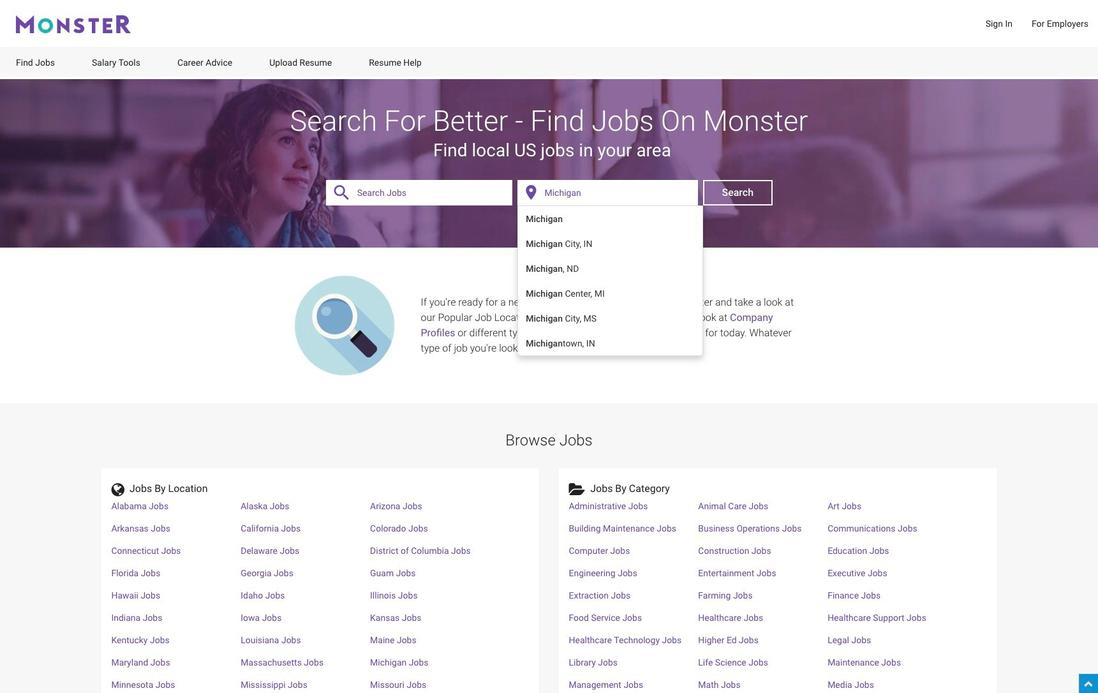 Task type: vqa. For each thing, say whether or not it's contained in the screenshot.
Enter location or "remote" search box
no



Task type: locate. For each thing, give the bounding box(es) containing it.
main content
[[0, 404, 1099, 693]]

folder open image
[[569, 482, 586, 497]]

Search Jobs text field
[[357, 180, 513, 206]]

None search field
[[326, 165, 773, 356]]

banner
[[0, 0, 1099, 76]]

scroll to top image
[[1085, 679, 1094, 688]]



Task type: describe. For each thing, give the bounding box(es) containing it.
globe image
[[111, 482, 125, 497]]

monster home image
[[16, 15, 131, 34]]

Location text field
[[545, 180, 699, 206]]



